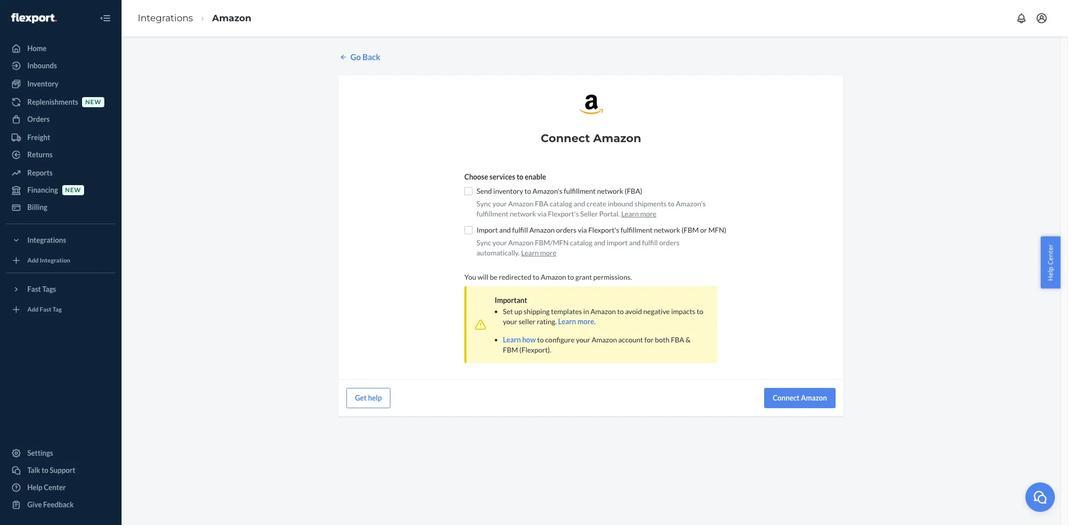 Task type: vqa. For each thing, say whether or not it's contained in the screenshot.
Help
yes



Task type: describe. For each thing, give the bounding box(es) containing it.
you
[[464, 273, 476, 281]]

learn more for automatically.
[[521, 249, 556, 257]]

flexport's inside sync your amazon fba catalog and create inbound shipments to amazon's fulfillment network via flexport's seller portal.
[[548, 210, 579, 218]]

amazon inside set up shipping templates in amazon to avoid negative impacts to your seller rating.
[[590, 307, 616, 316]]

avoid
[[625, 307, 642, 316]]

give feedback
[[27, 501, 74, 509]]

to left grant
[[567, 273, 574, 281]]

to left enable
[[517, 173, 523, 181]]

rating.
[[537, 317, 557, 326]]

returns link
[[6, 147, 115, 163]]

sync for sync your amazon fba catalog and create inbound shipments to amazon's fulfillment network via flexport's seller portal.
[[477, 199, 491, 208]]

home
[[27, 44, 47, 53]]

services
[[489, 173, 515, 181]]

talk to support button
[[6, 463, 115, 479]]

freight
[[27, 133, 50, 142]]

orders inside sync your amazon fbm/mfn catalog and import and fulfill orders automatically.
[[659, 238, 680, 247]]

2 horizontal spatial fulfillment
[[621, 226, 653, 234]]

learn more .
[[558, 317, 596, 326]]

reports link
[[6, 165, 115, 181]]

connect amazon button
[[764, 388, 836, 409]]

open account menu image
[[1036, 12, 1048, 24]]

talk to support
[[27, 466, 75, 475]]

to inside sync your amazon fba catalog and create inbound shipments to amazon's fulfillment network via flexport's seller portal.
[[668, 199, 675, 208]]

enable
[[525, 173, 546, 181]]

0 horizontal spatial help center
[[27, 484, 66, 492]]

billing
[[27, 203, 47, 212]]

inventory
[[493, 187, 523, 195]]

orders link
[[6, 111, 115, 128]]

in
[[583, 307, 589, 316]]

0 vertical spatial connect
[[541, 132, 590, 145]]

sync for sync your amazon fbm/mfn catalog and import and fulfill orders automatically.
[[477, 238, 491, 247]]

add integration link
[[6, 253, 115, 269]]

help center inside button
[[1046, 244, 1055, 281]]

inventory link
[[6, 76, 115, 92]]

and down import and fulfill amazon orders via flexport's fulfillment network (fbm or mfn)
[[594, 238, 605, 247]]

how
[[522, 336, 536, 344]]

2 vertical spatial more
[[577, 317, 594, 326]]

create
[[587, 199, 606, 208]]

mfn)
[[708, 226, 726, 234]]

important
[[495, 296, 527, 305]]

give feedback button
[[6, 497, 115, 514]]

impacts
[[671, 307, 695, 316]]

billing link
[[6, 200, 115, 216]]

inbound
[[608, 199, 633, 208]]

connect inside button
[[773, 394, 800, 403]]

feedback
[[43, 501, 74, 509]]

send
[[477, 187, 492, 195]]

amazon inside to configure your amazon account for both fba & fbm (flexport).
[[592, 336, 617, 344]]

amazon inside sync your amazon fba catalog and create inbound shipments to amazon's fulfillment network via flexport's seller portal.
[[508, 199, 534, 208]]

talk
[[27, 466, 40, 475]]

fbm
[[503, 346, 518, 354]]

to configure your amazon account for both fba & fbm (flexport).
[[503, 336, 691, 354]]

redirected
[[499, 273, 531, 281]]

to left avoid at the bottom right of page
[[617, 307, 624, 316]]

get help
[[355, 394, 382, 403]]

integrations link
[[138, 12, 193, 24]]

close navigation image
[[99, 12, 111, 24]]

tag
[[53, 306, 62, 314]]

import
[[477, 226, 498, 234]]

add fast tag
[[27, 306, 62, 314]]

for
[[644, 336, 654, 344]]

inbounds
[[27, 61, 57, 70]]

both
[[655, 336, 669, 344]]

integration
[[40, 257, 70, 265]]

go back
[[350, 52, 380, 62]]

to right impacts
[[697, 307, 703, 316]]

learn for learn more button for via
[[521, 249, 539, 257]]

more for automatically.
[[540, 249, 556, 257]]

help center button
[[1041, 237, 1060, 289]]

inbounds link
[[6, 58, 115, 74]]

0 vertical spatial orders
[[556, 226, 577, 234]]

&
[[686, 336, 691, 344]]

give
[[27, 501, 42, 509]]

seller
[[519, 317, 536, 326]]

learn down templates
[[558, 317, 576, 326]]

fulfill inside sync your amazon fbm/mfn catalog and import and fulfill orders automatically.
[[642, 238, 658, 247]]

account
[[618, 336, 643, 344]]

via inside sync your amazon fba catalog and create inbound shipments to amazon's fulfillment network via flexport's seller portal.
[[537, 210, 547, 218]]

add fast tag link
[[6, 302, 115, 318]]

0 horizontal spatial fulfill
[[512, 226, 528, 234]]

help center link
[[6, 480, 115, 496]]

to inside button
[[42, 466, 48, 475]]

catalog for fulfillment
[[550, 199, 572, 208]]

shipping
[[524, 307, 550, 316]]

help
[[368, 394, 382, 403]]

(flexport).
[[519, 346, 551, 354]]

add for add fast tag
[[27, 306, 39, 314]]

learn more button for network
[[621, 209, 657, 219]]

import
[[607, 238, 628, 247]]

add for add integration
[[27, 257, 39, 265]]

integrations inside breadcrumbs navigation
[[138, 12, 193, 24]]

.
[[594, 317, 596, 326]]

up
[[514, 307, 522, 316]]

templates
[[551, 307, 582, 316]]

flexport logo image
[[11, 13, 57, 23]]

more for amazon's
[[640, 210, 657, 218]]

will
[[478, 273, 488, 281]]

you will be redirected to amazon to grant permissions.
[[464, 273, 632, 281]]

to inside to configure your amazon account for both fba & fbm (flexport).
[[537, 336, 544, 344]]

automatically.
[[477, 249, 520, 257]]

catalog for orders
[[570, 238, 593, 247]]

new for replenishments
[[85, 98, 101, 106]]

learn how link
[[503, 336, 536, 344]]

1 horizontal spatial flexport's
[[588, 226, 619, 234]]

(fba)
[[625, 187, 642, 195]]

0 vertical spatial network
[[597, 187, 623, 195]]

or
[[700, 226, 707, 234]]

choose
[[464, 173, 488, 181]]

open notifications image
[[1015, 12, 1028, 24]]

amazon inside breadcrumbs navigation
[[212, 12, 251, 24]]



Task type: locate. For each thing, give the bounding box(es) containing it.
via down the send inventory to amazon's fulfillment network (fba)
[[537, 210, 547, 218]]

2 sync from the top
[[477, 238, 491, 247]]

learn more down fbm/mfn
[[521, 249, 556, 257]]

0 vertical spatial new
[[85, 98, 101, 106]]

fba down the send inventory to amazon's fulfillment network (fba)
[[535, 199, 548, 208]]

1 vertical spatial sync
[[477, 238, 491, 247]]

1 horizontal spatial connect amazon
[[773, 394, 827, 403]]

to right shipments
[[668, 199, 675, 208]]

sync inside sync your amazon fbm/mfn catalog and import and fulfill orders automatically.
[[477, 238, 491, 247]]

0 vertical spatial help
[[1046, 267, 1055, 281]]

negative
[[643, 307, 670, 316]]

0 horizontal spatial via
[[537, 210, 547, 218]]

learn more
[[621, 210, 657, 218], [521, 249, 556, 257]]

0 vertical spatial connect amazon
[[541, 132, 641, 145]]

fulfill
[[512, 226, 528, 234], [642, 238, 658, 247]]

1 vertical spatial catalog
[[570, 238, 593, 247]]

1 vertical spatial help center
[[27, 484, 66, 492]]

shipments
[[635, 199, 667, 208]]

sync down send
[[477, 199, 491, 208]]

fast inside dropdown button
[[27, 285, 41, 294]]

0 horizontal spatial help
[[27, 484, 42, 492]]

(fbm
[[682, 226, 699, 234]]

your down learn more .
[[576, 336, 590, 344]]

1 vertical spatial help
[[27, 484, 42, 492]]

1 vertical spatial fba
[[671, 336, 684, 344]]

1 vertical spatial network
[[510, 210, 536, 218]]

amazon's up (fbm
[[676, 199, 706, 208]]

learn more down shipments
[[621, 210, 657, 218]]

2 vertical spatial network
[[654, 226, 680, 234]]

0 vertical spatial via
[[537, 210, 547, 218]]

your up automatically.
[[493, 238, 507, 247]]

help inside help center button
[[1046, 267, 1055, 281]]

learn
[[621, 210, 639, 218], [521, 249, 539, 257], [558, 317, 576, 326], [503, 336, 521, 344]]

network inside sync your amazon fba catalog and create inbound shipments to amazon's fulfillment network via flexport's seller portal.
[[510, 210, 536, 218]]

home link
[[6, 41, 115, 57]]

permissions.
[[593, 273, 632, 281]]

fulfillment inside sync your amazon fba catalog and create inbound shipments to amazon's fulfillment network via flexport's seller portal.
[[477, 210, 508, 218]]

0 vertical spatial amazon's
[[533, 187, 562, 195]]

configure
[[545, 336, 575, 344]]

flexport's down the send inventory to amazon's fulfillment network (fba)
[[548, 210, 579, 218]]

1 vertical spatial fulfill
[[642, 238, 658, 247]]

send inventory to amazon's fulfillment network (fba)
[[477, 187, 642, 195]]

sync your amazon fba catalog and create inbound shipments to amazon's fulfillment network via flexport's seller portal.
[[477, 199, 706, 218]]

freight link
[[6, 130, 115, 146]]

orders up fbm/mfn
[[556, 226, 577, 234]]

0 vertical spatial help center
[[1046, 244, 1055, 281]]

1 vertical spatial via
[[578, 226, 587, 234]]

back
[[362, 52, 380, 62]]

0 horizontal spatial integrations
[[27, 236, 66, 245]]

learn more for amazon's
[[621, 210, 657, 218]]

0 vertical spatial fulfill
[[512, 226, 528, 234]]

your inside sync your amazon fbm/mfn catalog and import and fulfill orders automatically.
[[493, 238, 507, 247]]

get help button
[[346, 388, 390, 409]]

to down enable
[[525, 187, 531, 195]]

fast tags
[[27, 285, 56, 294]]

0 horizontal spatial new
[[65, 187, 81, 194]]

sync your amazon fbm/mfn catalog and import and fulfill orders automatically.
[[477, 238, 680, 257]]

to up (flexport).
[[537, 336, 544, 344]]

1 horizontal spatial orders
[[659, 238, 680, 247]]

1 vertical spatial new
[[65, 187, 81, 194]]

choose services to enable
[[464, 173, 546, 181]]

0 horizontal spatial connect amazon
[[541, 132, 641, 145]]

fulfill up automatically.
[[512, 226, 528, 234]]

go
[[350, 52, 361, 62]]

0 vertical spatial learn more
[[621, 210, 657, 218]]

1 horizontal spatial network
[[597, 187, 623, 195]]

1 horizontal spatial help center
[[1046, 244, 1055, 281]]

fast left tag
[[40, 306, 51, 314]]

replenishments
[[27, 98, 78, 106]]

1 vertical spatial add
[[27, 306, 39, 314]]

orders
[[556, 226, 577, 234], [659, 238, 680, 247]]

add integration
[[27, 257, 70, 265]]

more down fbm/mfn
[[540, 249, 556, 257]]

0 horizontal spatial more
[[540, 249, 556, 257]]

new for financing
[[65, 187, 81, 194]]

portal.
[[599, 210, 620, 218]]

learn for learn more button for network
[[621, 210, 639, 218]]

learn more button
[[621, 209, 657, 219], [521, 248, 556, 258], [558, 317, 594, 327]]

learn more button for via
[[521, 248, 556, 258]]

2 horizontal spatial network
[[654, 226, 680, 234]]

learn down inbound
[[621, 210, 639, 218]]

0 vertical spatial more
[[640, 210, 657, 218]]

network up inbound
[[597, 187, 623, 195]]

help inside help center link
[[27, 484, 42, 492]]

sync inside sync your amazon fba catalog and create inbound shipments to amazon's fulfillment network via flexport's seller portal.
[[477, 199, 491, 208]]

your inside to configure your amazon account for both fba & fbm (flexport).
[[576, 336, 590, 344]]

orders down shipments
[[659, 238, 680, 247]]

0 vertical spatial sync
[[477, 199, 491, 208]]

1 horizontal spatial new
[[85, 98, 101, 106]]

your
[[493, 199, 507, 208], [493, 238, 507, 247], [503, 317, 517, 326], [576, 336, 590, 344]]

0 horizontal spatial flexport's
[[548, 210, 579, 218]]

fulfillment
[[564, 187, 596, 195], [477, 210, 508, 218], [621, 226, 653, 234]]

network left (fbm
[[654, 226, 680, 234]]

more down shipments
[[640, 210, 657, 218]]

connect
[[541, 132, 590, 145], [773, 394, 800, 403]]

inventory
[[27, 80, 58, 88]]

1 vertical spatial connect
[[773, 394, 800, 403]]

and
[[574, 199, 585, 208], [499, 226, 511, 234], [594, 238, 605, 247], [629, 238, 641, 247]]

2 horizontal spatial learn more button
[[621, 209, 657, 219]]

catalog down import and fulfill amazon orders via flexport's fulfillment network (fbm or mfn)
[[570, 238, 593, 247]]

settings
[[27, 449, 53, 458]]

1 horizontal spatial fulfill
[[642, 238, 658, 247]]

orders
[[27, 115, 50, 124]]

amazon inside button
[[801, 394, 827, 403]]

0 horizontal spatial fulfillment
[[477, 210, 508, 218]]

fba inside sync your amazon fba catalog and create inbound shipments to amazon's fulfillment network via flexport's seller portal.
[[535, 199, 548, 208]]

more down in
[[577, 317, 594, 326]]

1 vertical spatial fast
[[40, 306, 51, 314]]

0 vertical spatial fulfillment
[[564, 187, 596, 195]]

learn more button down fbm/mfn
[[521, 248, 556, 258]]

sync
[[477, 199, 491, 208], [477, 238, 491, 247]]

0 vertical spatial flexport's
[[548, 210, 579, 218]]

amazon's inside sync your amazon fba catalog and create inbound shipments to amazon's fulfillment network via flexport's seller portal.
[[676, 199, 706, 208]]

and right import
[[629, 238, 641, 247]]

get
[[355, 394, 367, 403]]

0 vertical spatial catalog
[[550, 199, 572, 208]]

breadcrumbs navigation
[[130, 3, 260, 33]]

learn down fbm/mfn
[[521, 249, 539, 257]]

1 vertical spatial connect amazon
[[773, 394, 827, 403]]

catalog inside sync your amazon fbm/mfn catalog and import and fulfill orders automatically.
[[570, 238, 593, 247]]

0 horizontal spatial fba
[[535, 199, 548, 208]]

2 vertical spatial learn more button
[[558, 317, 594, 327]]

2 horizontal spatial more
[[640, 210, 657, 218]]

support
[[50, 466, 75, 475]]

0 vertical spatial integrations
[[138, 12, 193, 24]]

ojiud image
[[1033, 490, 1048, 505]]

to right redirected
[[533, 273, 539, 281]]

1 horizontal spatial fulfillment
[[564, 187, 596, 195]]

network down inventory
[[510, 210, 536, 218]]

1 vertical spatial fulfillment
[[477, 210, 508, 218]]

amazon's
[[533, 187, 562, 195], [676, 199, 706, 208]]

fast
[[27, 285, 41, 294], [40, 306, 51, 314]]

new up orders link
[[85, 98, 101, 106]]

amazon's down enable
[[533, 187, 562, 195]]

fulfill right import
[[642, 238, 658, 247]]

your inside set up shipping templates in amazon to avoid negative impacts to your seller rating.
[[503, 317, 517, 326]]

settings link
[[6, 446, 115, 462]]

set up shipping templates in amazon to avoid negative impacts to your seller rating.
[[503, 307, 703, 326]]

1 vertical spatial learn more button
[[521, 248, 556, 258]]

1 vertical spatial integrations
[[27, 236, 66, 245]]

1 horizontal spatial more
[[577, 317, 594, 326]]

1 horizontal spatial integrations
[[138, 12, 193, 24]]

learn how
[[503, 336, 536, 344]]

fbm/mfn
[[535, 238, 569, 247]]

1 horizontal spatial connect
[[773, 394, 800, 403]]

0 horizontal spatial learn more button
[[521, 248, 556, 258]]

1 horizontal spatial center
[[1046, 244, 1055, 265]]

via down seller
[[578, 226, 587, 234]]

2 vertical spatial fulfillment
[[621, 226, 653, 234]]

returns
[[27, 150, 53, 159]]

and inside sync your amazon fba catalog and create inbound shipments to amazon's fulfillment network via flexport's seller portal.
[[574, 199, 585, 208]]

network
[[597, 187, 623, 195], [510, 210, 536, 218], [654, 226, 680, 234]]

learn for learn how "link" at bottom
[[503, 336, 521, 344]]

reports
[[27, 169, 53, 177]]

learn more button down templates
[[558, 317, 594, 327]]

1 horizontal spatial learn more button
[[558, 317, 594, 327]]

1 horizontal spatial help
[[1046, 267, 1055, 281]]

center inside help center button
[[1046, 244, 1055, 265]]

1 vertical spatial amazon's
[[676, 199, 706, 208]]

learn more button down shipments
[[621, 209, 657, 219]]

2 add from the top
[[27, 306, 39, 314]]

0 horizontal spatial connect
[[541, 132, 590, 145]]

None checkbox
[[464, 187, 472, 195], [464, 226, 472, 234], [464, 187, 472, 195], [464, 226, 472, 234]]

tags
[[42, 285, 56, 294]]

0 horizontal spatial network
[[510, 210, 536, 218]]

1 vertical spatial center
[[44, 484, 66, 492]]

go back button
[[338, 52, 380, 63]]

your inside sync your amazon fba catalog and create inbound shipments to amazon's fulfillment network via flexport's seller portal.
[[493, 199, 507, 208]]

0 vertical spatial learn more button
[[621, 209, 657, 219]]

sync down import on the top left of the page
[[477, 238, 491, 247]]

and right import on the top left of the page
[[499, 226, 511, 234]]

and up seller
[[574, 199, 585, 208]]

0 vertical spatial center
[[1046, 244, 1055, 265]]

catalog down the send inventory to amazon's fulfillment network (fba)
[[550, 199, 572, 208]]

new
[[85, 98, 101, 106], [65, 187, 81, 194]]

import and fulfill amazon orders via flexport's fulfillment network (fbm or mfn)
[[477, 226, 726, 234]]

catalog inside sync your amazon fba catalog and create inbound shipments to amazon's fulfillment network via flexport's seller portal.
[[550, 199, 572, 208]]

0 horizontal spatial orders
[[556, 226, 577, 234]]

1 vertical spatial more
[[540, 249, 556, 257]]

amazon inside sync your amazon fbm/mfn catalog and import and fulfill orders automatically.
[[508, 238, 534, 247]]

1 vertical spatial orders
[[659, 238, 680, 247]]

connect amazon
[[541, 132, 641, 145], [773, 394, 827, 403]]

connect amazon inside button
[[773, 394, 827, 403]]

center inside help center link
[[44, 484, 66, 492]]

to right talk
[[42, 466, 48, 475]]

0 horizontal spatial learn more
[[521, 249, 556, 257]]

your down set
[[503, 317, 517, 326]]

financing
[[27, 186, 58, 194]]

0 vertical spatial add
[[27, 257, 39, 265]]

fulfillment up import on the top left of the page
[[477, 210, 508, 218]]

more
[[640, 210, 657, 218], [540, 249, 556, 257], [577, 317, 594, 326]]

set
[[503, 307, 513, 316]]

add left integration
[[27, 257, 39, 265]]

fulfillment up import
[[621, 226, 653, 234]]

0 vertical spatial fast
[[27, 285, 41, 294]]

1 horizontal spatial fba
[[671, 336, 684, 344]]

integrations
[[138, 12, 193, 24], [27, 236, 66, 245]]

1 vertical spatial flexport's
[[588, 226, 619, 234]]

1 sync from the top
[[477, 199, 491, 208]]

be
[[490, 273, 497, 281]]

0 horizontal spatial amazon's
[[533, 187, 562, 195]]

new down reports link
[[65, 187, 81, 194]]

integrations inside dropdown button
[[27, 236, 66, 245]]

flexport's down the portal.
[[588, 226, 619, 234]]

amazon
[[212, 12, 251, 24], [593, 132, 641, 145], [508, 199, 534, 208], [529, 226, 555, 234], [508, 238, 534, 247], [541, 273, 566, 281], [590, 307, 616, 316], [592, 336, 617, 344], [801, 394, 827, 403]]

amazon link
[[212, 12, 251, 24]]

0 horizontal spatial center
[[44, 484, 66, 492]]

1 horizontal spatial amazon's
[[676, 199, 706, 208]]

fba inside to configure your amazon account for both fba & fbm (flexport).
[[671, 336, 684, 344]]

to
[[517, 173, 523, 181], [525, 187, 531, 195], [668, 199, 675, 208], [533, 273, 539, 281], [567, 273, 574, 281], [617, 307, 624, 316], [697, 307, 703, 316], [537, 336, 544, 344], [42, 466, 48, 475]]

fast left tags
[[27, 285, 41, 294]]

integrations button
[[6, 232, 115, 249]]

fulfillment up create
[[564, 187, 596, 195]]

add down fast tags at the left of the page
[[27, 306, 39, 314]]

0 vertical spatial fba
[[535, 199, 548, 208]]

1 horizontal spatial learn more
[[621, 210, 657, 218]]

fast tags button
[[6, 282, 115, 298]]

your down inventory
[[493, 199, 507, 208]]

flexport's
[[548, 210, 579, 218], [588, 226, 619, 234]]

1 vertical spatial learn more
[[521, 249, 556, 257]]

seller
[[580, 210, 598, 218]]

1 add from the top
[[27, 257, 39, 265]]

add
[[27, 257, 39, 265], [27, 306, 39, 314]]

learn up fbm
[[503, 336, 521, 344]]

grant
[[575, 273, 592, 281]]

1 horizontal spatial via
[[578, 226, 587, 234]]

fba left '&'
[[671, 336, 684, 344]]



